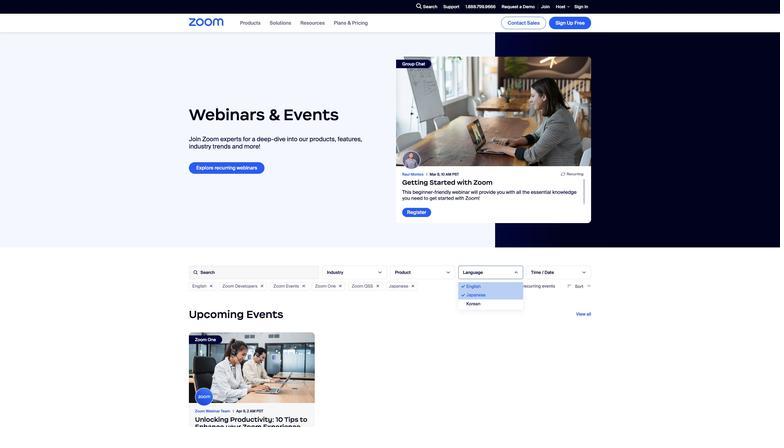 Task type: locate. For each thing, give the bounding box(es) containing it.
1 horizontal spatial recurring
[[523, 284, 541, 289]]

zoom
[[202, 136, 219, 143], [474, 179, 493, 187], [223, 284, 234, 289], [274, 284, 285, 289], [315, 284, 327, 289], [352, 284, 364, 289], [195, 338, 207, 343], [195, 410, 205, 415], [243, 424, 262, 428]]

1 horizontal spatial &
[[348, 20, 351, 26]]

1 horizontal spatial 10
[[442, 172, 445, 177]]

1 vertical spatial join
[[189, 136, 201, 143]]

getting
[[403, 179, 428, 187]]

join inside join zoom experts for a deep-dive into our products, features, industry trends and more!
[[189, 136, 201, 143]]

0 horizontal spatial am
[[250, 410, 256, 415]]

your
[[226, 424, 241, 428]]

free
[[575, 20, 585, 26]]

a
[[520, 4, 522, 9], [252, 136, 256, 143]]

10 right 8,
[[442, 172, 445, 177]]

zoom one
[[315, 284, 336, 289], [195, 338, 216, 343]]

sign left up
[[556, 20, 566, 26]]

10 inside unlocking productivity: 10 tips to enhance your zoom experience
[[276, 416, 283, 424]]

zoom webinar team image
[[196, 389, 213, 406]]

contact sales
[[508, 20, 540, 26]]

join link
[[539, 0, 553, 13]]

& for plans
[[348, 20, 351, 26]]

1 vertical spatial &
[[269, 105, 280, 125]]

you
[[497, 190, 505, 196], [403, 195, 410, 202]]

webinars & events
[[189, 105, 339, 125]]

products
[[240, 20, 261, 26]]

resources
[[301, 20, 325, 26]]

1 vertical spatial recurring
[[523, 284, 541, 289]]

join left host
[[542, 4, 550, 9]]

0 vertical spatial to
[[424, 195, 429, 202]]

0 horizontal spatial zoom one
[[195, 338, 216, 343]]

one down industry
[[328, 284, 336, 289]]

am left the pst on the top right of page
[[446, 172, 452, 177]]

apr
[[236, 410, 242, 415]]

& right plans on the top left of page
[[348, 20, 351, 26]]

1 vertical spatial 10
[[276, 416, 283, 424]]

10 for am
[[442, 172, 445, 177]]

search
[[424, 4, 438, 9]]

0 vertical spatial recurring
[[215, 165, 236, 172]]

10 left the tips
[[276, 416, 283, 424]]

all inside getting started with zoom this beginner-friendly webinar will provide you with all the essential knowledge you need to get started with zoom!
[[517, 190, 522, 196]]

1 vertical spatial events
[[286, 284, 299, 289]]

0 horizontal spatial all
[[517, 190, 522, 196]]

0 horizontal spatial 10
[[276, 416, 283, 424]]

zoom inside getting started with zoom this beginner-friendly webinar will provide you with all the essential knowledge you need to get started with zoom!
[[474, 179, 493, 187]]

sign up free
[[556, 20, 585, 26]]

1 horizontal spatial japanese
[[467, 293, 486, 298]]

a left demo
[[520, 4, 522, 9]]

all left the
[[517, 190, 522, 196]]

plans & pricing link
[[334, 20, 368, 26]]

pdt
[[257, 410, 264, 415]]

1.888.799.9666 link
[[463, 0, 499, 13]]

0 horizontal spatial &
[[269, 105, 280, 125]]

host
[[556, 4, 566, 9]]

japanese down product
[[389, 284, 409, 289]]

dive
[[274, 136, 286, 143]]

0 vertical spatial am
[[446, 172, 452, 177]]

recurring
[[215, 165, 236, 172], [523, 284, 541, 289]]

1 vertical spatial sign
[[556, 20, 566, 26]]

language
[[463, 270, 483, 276]]

zoom qss
[[352, 284, 374, 289]]

sign for sign in
[[575, 4, 584, 9]]

& for webinars
[[269, 105, 280, 125]]

1 vertical spatial japanese
[[467, 293, 486, 298]]

0 vertical spatial &
[[348, 20, 351, 26]]

japanese up korean at the bottom right of the page
[[467, 293, 486, 298]]

1 horizontal spatial sign
[[575, 4, 584, 9]]

1 horizontal spatial to
[[424, 195, 429, 202]]

contact
[[508, 20, 526, 26]]

2
[[247, 410, 249, 415]]

Search field
[[189, 266, 319, 280]]

sort
[[576, 284, 584, 290]]

raul montes image
[[403, 152, 420, 169]]

join for join
[[542, 4, 550, 9]]

time
[[532, 270, 542, 276]]

zoom events
[[274, 284, 299, 289]]

& up dive
[[269, 105, 280, 125]]

events for zoom events
[[286, 284, 299, 289]]

with left the
[[506, 190, 516, 196]]

to right the tips
[[300, 416, 308, 424]]

host button
[[553, 0, 572, 14]]

join left trends
[[189, 136, 201, 143]]

to inside unlocking productivity: 10 tips to enhance your zoom experience
[[300, 416, 308, 424]]

friendly
[[435, 190, 451, 196]]

to left get
[[424, 195, 429, 202]]

sign for sign up free
[[556, 20, 566, 26]]

0 vertical spatial join
[[542, 4, 550, 9]]

more!
[[244, 143, 261, 151]]

developers
[[235, 284, 258, 289]]

0 horizontal spatial recurring
[[215, 165, 236, 172]]

0 horizontal spatial sign
[[556, 20, 566, 26]]

industry
[[327, 270, 344, 276]]

0 horizontal spatial to
[[300, 416, 308, 424]]

2 vertical spatial events
[[247, 308, 284, 322]]

events for upcoming events
[[247, 308, 284, 322]]

1 horizontal spatial all
[[587, 312, 592, 318]]

1 horizontal spatial join
[[542, 4, 550, 9]]

one down 'upcoming'
[[208, 338, 216, 343]]

knowledge
[[553, 190, 577, 196]]

zoom logo image
[[189, 18, 224, 26]]

a right the for on the left top of the page
[[252, 136, 256, 143]]

with
[[457, 179, 472, 187], [506, 190, 516, 196], [456, 195, 465, 202]]

all right view
[[587, 312, 592, 318]]

0 horizontal spatial join
[[189, 136, 201, 143]]

request a demo link
[[499, 0, 538, 13]]

zoom one down industry
[[315, 284, 336, 289]]

0 vertical spatial japanese
[[389, 284, 409, 289]]

korean
[[467, 302, 481, 307]]

0 horizontal spatial japanese
[[389, 284, 409, 289]]

explore recurring webinars
[[196, 165, 258, 172]]

montes
[[411, 172, 424, 177]]

you left need
[[403, 195, 410, 202]]

zoom inside join zoom experts for a deep-dive into our products, features, industry trends and more!
[[202, 136, 219, 143]]

in
[[585, 4, 589, 9]]

zoom one down 'upcoming'
[[195, 338, 216, 343]]

a inside join zoom experts for a deep-dive into our products, features, industry trends and more!
[[252, 136, 256, 143]]

1 horizontal spatial a
[[520, 4, 522, 9]]

products button
[[240, 20, 261, 26]]

1 vertical spatial am
[[250, 410, 256, 415]]

0 vertical spatial 10
[[442, 172, 445, 177]]

0 horizontal spatial one
[[208, 338, 216, 343]]

0 horizontal spatial a
[[252, 136, 256, 143]]

group chat
[[403, 61, 425, 67]]

am right the 2
[[250, 410, 256, 415]]

zoom inside unlocking productivity: 10 tips to enhance your zoom experience
[[243, 424, 262, 428]]

1 horizontal spatial zoom one
[[315, 284, 336, 289]]

0 vertical spatial all
[[517, 190, 522, 196]]

up
[[567, 20, 574, 26]]

sign
[[575, 4, 584, 9], [556, 20, 566, 26]]

zoom webinar team link
[[195, 410, 236, 415]]

mar
[[430, 172, 437, 177]]

8,
[[438, 172, 441, 177]]

am
[[446, 172, 452, 177], [250, 410, 256, 415]]

events
[[542, 284, 556, 289]]

recurring right the explore at left top
[[215, 165, 236, 172]]

/
[[543, 270, 544, 276]]

1 vertical spatial a
[[252, 136, 256, 143]]

you right provide
[[497, 190, 505, 196]]

support
[[444, 4, 460, 9]]

deep-
[[257, 136, 274, 143]]

sign up free link
[[550, 17, 592, 29]]

0 vertical spatial a
[[520, 4, 522, 9]]

request
[[502, 4, 519, 9]]

0 vertical spatial zoom one
[[315, 284, 336, 289]]

productivity:
[[230, 416, 274, 424]]

sales
[[528, 20, 540, 26]]

one
[[328, 284, 336, 289], [208, 338, 216, 343]]

1 vertical spatial to
[[300, 416, 308, 424]]

1 vertical spatial one
[[208, 338, 216, 343]]

&
[[348, 20, 351, 26], [269, 105, 280, 125]]

0 vertical spatial sign
[[575, 4, 584, 9]]

chat
[[416, 61, 425, 67]]

need
[[412, 195, 423, 202]]

group chat link
[[397, 57, 592, 167]]

plans & pricing
[[334, 20, 368, 26]]

enhance
[[195, 424, 224, 428]]

sign left in
[[575, 4, 584, 9]]

None search field
[[394, 2, 415, 12]]

0 vertical spatial one
[[328, 284, 336, 289]]

1 horizontal spatial am
[[446, 172, 452, 177]]

recurring down time
[[523, 284, 541, 289]]



Task type: describe. For each thing, give the bounding box(es) containing it.
1 vertical spatial all
[[587, 312, 592, 318]]

register
[[407, 210, 427, 216]]

this
[[403, 190, 412, 196]]

getting started with zoom this beginner-friendly webinar will provide you with all the essential knowledge you need to get started with zoom!
[[403, 179, 577, 202]]

tips
[[285, 416, 299, 424]]

sign in
[[575, 4, 589, 9]]

recurring for show
[[523, 284, 541, 289]]

plans
[[334, 20, 347, 26]]

will
[[471, 190, 478, 196]]

0 vertical spatial events
[[284, 105, 339, 125]]

am for pst
[[446, 172, 452, 177]]

team
[[221, 410, 230, 415]]

industry
[[189, 143, 211, 151]]

with up webinar
[[457, 179, 472, 187]]

contact sales link
[[502, 17, 547, 29]]

sign in link
[[572, 0, 592, 13]]

into
[[287, 136, 298, 143]]

time / date
[[532, 270, 555, 276]]

trends
[[213, 143, 231, 151]]

zoom developers
[[223, 284, 258, 289]]

1 horizontal spatial english
[[467, 284, 481, 290]]

1.888.799.9666
[[466, 4, 496, 9]]

1 vertical spatial zoom one
[[195, 338, 216, 343]]

qss
[[365, 284, 374, 289]]

am for pdt
[[250, 410, 256, 415]]

pst
[[453, 172, 459, 177]]

explore recurring webinars link
[[189, 163, 265, 174]]

9,
[[243, 410, 246, 415]]

the
[[523, 190, 530, 196]]

request a demo
[[502, 4, 535, 9]]

search image
[[417, 4, 422, 9]]

raul
[[403, 172, 410, 177]]

and
[[232, 143, 243, 151]]

zoom call 16 image
[[397, 57, 592, 167]]

experience
[[263, 424, 301, 428]]

recurring for explore
[[215, 165, 236, 172]]

our
[[299, 136, 308, 143]]

webinars
[[237, 165, 258, 172]]

show recurring events
[[511, 284, 556, 289]]

group
[[403, 61, 415, 67]]

apr 9, 2 am pdt
[[236, 410, 264, 415]]

join zoom experts for a deep-dive into our products, features, industry trends and more!
[[189, 136, 362, 151]]

pricing
[[352, 20, 368, 26]]

products,
[[310, 136, 337, 143]]

raul montes link
[[403, 172, 430, 177]]

zoom webinar team
[[195, 410, 230, 415]]

date
[[545, 270, 555, 276]]

young asian operator woman agent with headsets working customer service in a call center image
[[189, 333, 315, 404]]

beginner-
[[413, 190, 435, 196]]

webinars
[[189, 105, 265, 125]]

unlocking productivity: 10 tips to enhance your zoom experience
[[195, 416, 308, 428]]

support link
[[441, 0, 463, 13]]

webinar
[[206, 410, 220, 415]]

product
[[395, 270, 411, 276]]

demo
[[523, 4, 535, 9]]

mar 8, 10 am pst
[[430, 172, 459, 177]]

unlocking
[[195, 416, 229, 424]]

zoom!
[[466, 195, 480, 202]]

upcoming
[[189, 308, 244, 322]]

raul montes
[[403, 172, 424, 177]]

1 horizontal spatial you
[[497, 190, 505, 196]]

resources button
[[301, 20, 325, 26]]

with left zoom!
[[456, 195, 465, 202]]

provide
[[480, 190, 496, 196]]

view all
[[577, 312, 592, 318]]

solutions
[[270, 20, 291, 26]]

0 horizontal spatial english
[[192, 284, 207, 289]]

explore
[[196, 165, 214, 172]]

recurring
[[567, 172, 584, 177]]

0 horizontal spatial you
[[403, 195, 410, 202]]

zoom one link
[[189, 333, 315, 404]]

features,
[[338, 136, 362, 143]]

to inside getting started with zoom this beginner-friendly webinar will provide you with all the essential knowledge you need to get started with zoom!
[[424, 195, 429, 202]]

experts
[[220, 136, 242, 143]]

upcoming events
[[189, 308, 284, 322]]

solutions button
[[270, 20, 291, 26]]

search image
[[417, 4, 422, 9]]

register link
[[403, 208, 432, 217]]

1 horizontal spatial one
[[328, 284, 336, 289]]

essential
[[531, 190, 552, 196]]

join for join zoom experts for a deep-dive into our products, features, industry trends and more!
[[189, 136, 201, 143]]

started
[[430, 179, 456, 187]]

10 for tips
[[276, 416, 283, 424]]

for
[[243, 136, 251, 143]]

get
[[430, 195, 437, 202]]

view
[[577, 312, 586, 318]]



Task type: vqa. For each thing, say whether or not it's contained in the screenshot.
View all "link"
yes



